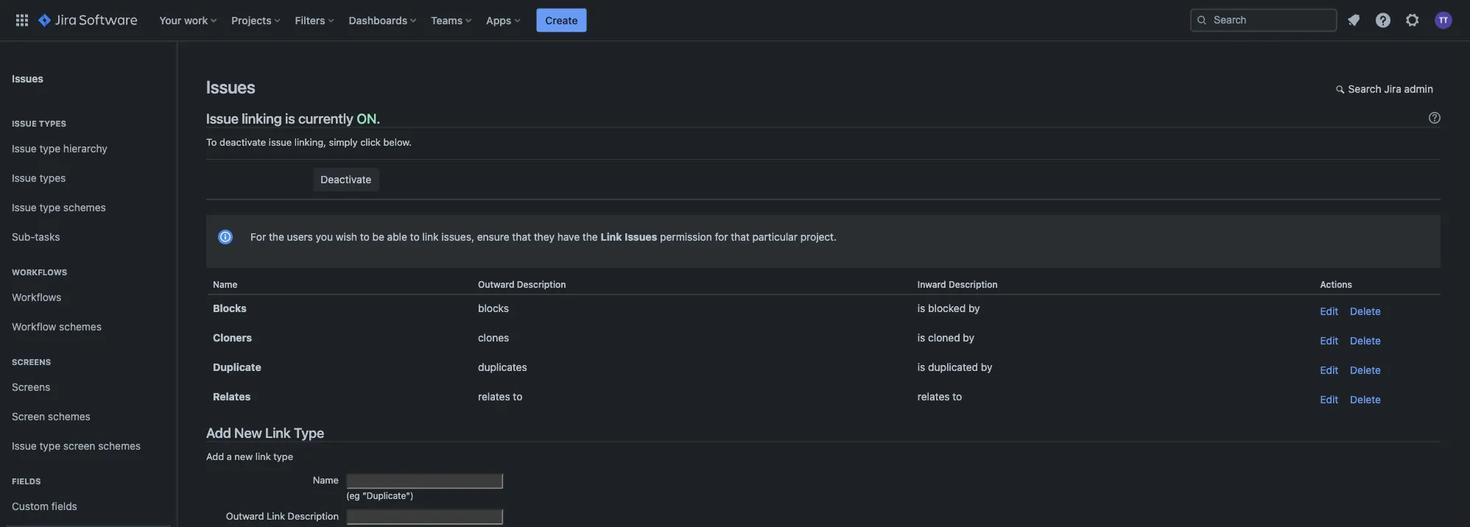 Task type: vqa. For each thing, say whether or not it's contained in the screenshot.


Task type: locate. For each thing, give the bounding box(es) containing it.
1 vertical spatial link
[[265, 425, 291, 441]]

type down add new link type
[[274, 451, 293, 462]]

1 horizontal spatial relates
[[918, 391, 950, 403]]

0 horizontal spatial link
[[256, 451, 271, 462]]

2 vertical spatial by
[[981, 361, 993, 374]]

by right the 'cloned'
[[963, 332, 975, 344]]

jira software image
[[38, 11, 137, 29], [38, 11, 137, 29]]

relates to
[[478, 391, 523, 403], [918, 391, 962, 403]]

to down is duplicated by
[[953, 391, 962, 403]]

screens down "workflow"
[[12, 358, 51, 367]]

is up issue
[[285, 111, 295, 127]]

2 edit from the top
[[1321, 335, 1339, 347]]

outward up "blocks"
[[478, 279, 515, 290]]

2 add from the top
[[206, 451, 224, 462]]

you
[[316, 231, 333, 243]]

1 workflows from the top
[[12, 268, 67, 277]]

edit link for is blocked by
[[1321, 305, 1339, 318]]

0 vertical spatial workflows
[[12, 268, 67, 277]]

1 horizontal spatial relates to
[[918, 391, 962, 403]]

2 the from the left
[[583, 231, 598, 243]]

link
[[601, 231, 622, 243], [265, 425, 291, 441], [267, 511, 285, 522]]

issue inside issue type screen schemes link
[[12, 440, 37, 452]]

delete link for relates to
[[1351, 394, 1381, 406]]

issues left permission
[[625, 231, 657, 243]]

4 edit from the top
[[1321, 394, 1339, 406]]

sub-tasks link
[[6, 223, 171, 252]]

link right the new
[[256, 451, 271, 462]]

edit link for relates to
[[1321, 394, 1339, 406]]

project.
[[801, 231, 837, 243]]

apps button
[[482, 8, 526, 32]]

issue
[[206, 111, 239, 127], [12, 119, 37, 129], [12, 143, 37, 155], [12, 172, 37, 184], [12, 202, 37, 214], [12, 440, 37, 452]]

type inside screens group
[[39, 440, 60, 452]]

issues up linking
[[206, 77, 255, 97]]

filters
[[295, 14, 325, 26]]

by right duplicated
[[981, 361, 993, 374]]

a
[[227, 451, 232, 462]]

0 horizontal spatial relates
[[478, 391, 510, 403]]

1 vertical spatial add
[[206, 451, 224, 462]]

link
[[422, 231, 439, 243], [256, 451, 271, 462]]

workflows up "workflow"
[[12, 291, 61, 304]]

add for add a new link type
[[206, 451, 224, 462]]

types
[[39, 119, 66, 129]]

add up a
[[206, 425, 231, 441]]

1 vertical spatial workflows
[[12, 291, 61, 304]]

0 horizontal spatial issues
[[12, 72, 43, 84]]

by right blocked
[[969, 302, 980, 315]]

1 screens from the top
[[12, 358, 51, 367]]

add
[[206, 425, 231, 441], [206, 451, 224, 462]]

4 edit link from the top
[[1321, 394, 1339, 406]]

type down "types"
[[39, 143, 60, 155]]

3 delete link from the top
[[1351, 364, 1381, 376]]

3 edit link from the top
[[1321, 364, 1339, 376]]

is left duplicated
[[918, 361, 926, 374]]

issue type hierarchy
[[12, 143, 107, 155]]

1 vertical spatial screens
[[12, 381, 50, 394]]

2 edit link from the top
[[1321, 335, 1339, 347]]

schemes
[[63, 202, 106, 214], [59, 321, 102, 333], [48, 411, 90, 423], [98, 440, 141, 452]]

relates
[[213, 391, 251, 403]]

is for blocks
[[918, 302, 926, 315]]

2 relates to from the left
[[918, 391, 962, 403]]

edit
[[1321, 305, 1339, 318], [1321, 335, 1339, 347], [1321, 364, 1339, 376], [1321, 394, 1339, 406]]

link right have
[[601, 231, 622, 243]]

0 horizontal spatial relates to
[[478, 391, 523, 403]]

link down "add a new link type"
[[267, 511, 285, 522]]

delete link for is blocked by
[[1351, 305, 1381, 318]]

2 horizontal spatial description
[[949, 279, 998, 290]]

is
[[285, 111, 295, 127], [918, 302, 926, 315], [918, 332, 926, 344], [918, 361, 926, 374]]

issues,
[[442, 231, 474, 243]]

delete link for is cloned by
[[1351, 335, 1381, 347]]

the right for
[[269, 231, 284, 243]]

1 vertical spatial name
[[313, 475, 339, 486]]

search jira admin link
[[1329, 78, 1441, 102]]

description for outward description
[[517, 279, 566, 290]]

that left they
[[512, 231, 531, 243]]

create
[[545, 14, 578, 26]]

issue down issue types at the left of the page
[[12, 143, 37, 155]]

outward description
[[478, 279, 566, 290]]

None submit
[[313, 168, 379, 191]]

particular
[[753, 231, 798, 243]]

issue type hierarchy link
[[6, 134, 171, 164]]

type
[[39, 143, 60, 155], [39, 202, 60, 214], [39, 440, 60, 452], [274, 451, 293, 462]]

0 vertical spatial by
[[969, 302, 980, 315]]

None text field
[[346, 474, 504, 489]]

duplicates
[[478, 361, 527, 374]]

by
[[969, 302, 980, 315], [963, 332, 975, 344], [981, 361, 993, 374]]

1 horizontal spatial the
[[583, 231, 598, 243]]

cloners
[[213, 332, 252, 344]]

link left issues,
[[422, 231, 439, 243]]

0 horizontal spatial name
[[213, 279, 238, 290]]

0 vertical spatial outward
[[478, 279, 515, 290]]

is cloned by
[[918, 332, 975, 344]]

1 that from the left
[[512, 231, 531, 243]]

your
[[159, 14, 181, 26]]

workflows for workflows link
[[12, 291, 61, 304]]

new
[[234, 425, 262, 441]]

delete
[[1351, 305, 1381, 318], [1351, 335, 1381, 347], [1351, 364, 1381, 376], [1351, 394, 1381, 406]]

relates to down duplicates
[[478, 391, 523, 403]]

custom fields
[[12, 501, 77, 513]]

1 horizontal spatial that
[[731, 231, 750, 243]]

issue inside issue types link
[[12, 172, 37, 184]]

fields
[[51, 501, 77, 513]]

to
[[206, 136, 217, 147]]

relates down duplicates
[[478, 391, 510, 403]]

banner
[[0, 0, 1471, 41]]

outward for outward link description
[[226, 511, 264, 522]]

issue left types
[[12, 172, 37, 184]]

workflows for workflows group at the left of page
[[12, 268, 67, 277]]

None text field
[[346, 509, 504, 525]]

types
[[39, 172, 66, 184]]

link right new
[[265, 425, 291, 441]]

have
[[558, 231, 580, 243]]

4 delete link from the top
[[1351, 394, 1381, 406]]

permission
[[660, 231, 712, 243]]

issues up issue types at the left of the page
[[12, 72, 43, 84]]

1 horizontal spatial link
[[422, 231, 439, 243]]

appswitcher icon image
[[13, 11, 31, 29]]

2 that from the left
[[731, 231, 750, 243]]

1 horizontal spatial description
[[517, 279, 566, 290]]

0 horizontal spatial the
[[269, 231, 284, 243]]

issue type screen schemes link
[[6, 432, 171, 461]]

2 workflows from the top
[[12, 291, 61, 304]]

to
[[360, 231, 370, 243], [410, 231, 420, 243], [513, 391, 523, 403], [953, 391, 962, 403]]

1 edit from the top
[[1321, 305, 1339, 318]]

1 horizontal spatial name
[[313, 475, 339, 486]]

hierarchy
[[63, 143, 107, 155]]

issues
[[12, 72, 43, 84], [206, 77, 255, 97], [625, 231, 657, 243]]

relates
[[478, 391, 510, 403], [918, 391, 950, 403]]

4 delete from the top
[[1351, 394, 1381, 406]]

wish
[[336, 231, 357, 243]]

relates down duplicated
[[918, 391, 950, 403]]

issue inside the issue type hierarchy link
[[12, 143, 37, 155]]

screens inside 'link'
[[12, 381, 50, 394]]

0 vertical spatial name
[[213, 279, 238, 290]]

that right for
[[731, 231, 750, 243]]

issue types group
[[6, 103, 171, 256]]

issue up to
[[206, 111, 239, 127]]

issue left "types"
[[12, 119, 37, 129]]

delete for is duplicated by
[[1351, 364, 1381, 376]]

admin
[[1405, 83, 1434, 95]]

screens for screens group
[[12, 358, 51, 367]]

issue for issue types
[[12, 119, 37, 129]]

edit link
[[1321, 305, 1339, 318], [1321, 335, 1339, 347], [1321, 364, 1339, 376], [1321, 394, 1339, 406]]

schemes down issue types link at the left
[[63, 202, 106, 214]]

delete for is cloned by
[[1351, 335, 1381, 347]]

type left 'screen' on the bottom left of page
[[39, 440, 60, 452]]

1 add from the top
[[206, 425, 231, 441]]

description
[[517, 279, 566, 290], [949, 279, 998, 290], [288, 511, 339, 522]]

delete for is blocked by
[[1351, 305, 1381, 318]]

issue down the screen
[[12, 440, 37, 452]]

3 edit from the top
[[1321, 364, 1339, 376]]

help image
[[1375, 11, 1392, 29]]

0 vertical spatial screens
[[12, 358, 51, 367]]

the right have
[[583, 231, 598, 243]]

type for schemes
[[39, 202, 60, 214]]

duplicated
[[928, 361, 978, 374]]

the
[[269, 231, 284, 243], [583, 231, 598, 243]]

name
[[213, 279, 238, 290], [313, 475, 339, 486]]

is left blocked
[[918, 302, 926, 315]]

3 delete from the top
[[1351, 364, 1381, 376]]

1 horizontal spatial outward
[[478, 279, 515, 290]]

teams button
[[427, 8, 478, 32]]

0 vertical spatial add
[[206, 425, 231, 441]]

edit link for is duplicated by
[[1321, 364, 1339, 376]]

2 delete from the top
[[1351, 335, 1381, 347]]

1 vertical spatial by
[[963, 332, 975, 344]]

schemes down workflows link
[[59, 321, 102, 333]]

relates to down duplicated
[[918, 391, 962, 403]]

screens up the screen
[[12, 381, 50, 394]]

outward
[[478, 279, 515, 290], [226, 511, 264, 522]]

1 edit link from the top
[[1321, 305, 1339, 318]]

name down type
[[313, 475, 339, 486]]

issue up sub-
[[12, 202, 37, 214]]

workflow schemes link
[[6, 312, 171, 342]]

2 delete link from the top
[[1351, 335, 1381, 347]]

1 vertical spatial outward
[[226, 511, 264, 522]]

issue inside issue type schemes link
[[12, 202, 37, 214]]

delete link
[[1351, 305, 1381, 318], [1351, 335, 1381, 347], [1351, 364, 1381, 376], [1351, 394, 1381, 406]]

issue for issue type hierarchy
[[12, 143, 37, 155]]

outward down the new
[[226, 511, 264, 522]]

is left the 'cloned'
[[918, 332, 926, 344]]

workflows down 'sub-tasks'
[[12, 268, 67, 277]]

projects button
[[227, 8, 286, 32]]

new
[[235, 451, 253, 462]]

1 delete link from the top
[[1351, 305, 1381, 318]]

0 horizontal spatial that
[[512, 231, 531, 243]]

type up tasks
[[39, 202, 60, 214]]

type
[[294, 425, 324, 441]]

0 horizontal spatial outward
[[226, 511, 264, 522]]

2 screens from the top
[[12, 381, 50, 394]]

custom
[[12, 501, 49, 513]]

delete link for is duplicated by
[[1351, 364, 1381, 376]]

add left a
[[206, 451, 224, 462]]

screens for the screens 'link'
[[12, 381, 50, 394]]

1 delete from the top
[[1351, 305, 1381, 318]]

name up blocks
[[213, 279, 238, 290]]

0 horizontal spatial description
[[288, 511, 339, 522]]



Task type: describe. For each thing, give the bounding box(es) containing it.
to left be
[[360, 231, 370, 243]]

add a new link type
[[206, 451, 293, 462]]

sub-
[[12, 231, 35, 243]]

1 horizontal spatial issues
[[206, 77, 255, 97]]

to deactivate issue linking, simply click below.
[[206, 136, 412, 147]]

screen
[[63, 440, 95, 452]]

0 vertical spatial link
[[422, 231, 439, 243]]

tasks
[[35, 231, 60, 243]]

issue for issue type screen schemes
[[12, 440, 37, 452]]

screens link
[[6, 373, 171, 402]]

schemes inside workflows group
[[59, 321, 102, 333]]

2 relates from the left
[[918, 391, 950, 403]]

issue types
[[12, 172, 66, 184]]

to right able
[[410, 231, 420, 243]]

below.
[[383, 136, 412, 147]]

duplicate
[[213, 361, 261, 374]]

deactivate
[[220, 136, 266, 147]]

is for clones
[[918, 332, 926, 344]]

search
[[1349, 83, 1382, 95]]

edit for is blocked by
[[1321, 305, 1339, 318]]

screen schemes link
[[6, 402, 171, 432]]

screen
[[12, 411, 45, 423]]

add for add new link type
[[206, 425, 231, 441]]

fields
[[12, 477, 41, 487]]

work
[[184, 14, 208, 26]]

issue
[[269, 136, 292, 147]]

add new link type
[[206, 425, 324, 441]]

issue type screen schemes
[[12, 440, 141, 452]]

issue type schemes link
[[6, 193, 171, 223]]

your work
[[159, 14, 208, 26]]

screens group
[[6, 342, 171, 466]]

search image
[[1197, 14, 1208, 26]]

users
[[287, 231, 313, 243]]

(eg "duplicate")
[[346, 491, 414, 501]]

edit for is duplicated by
[[1321, 364, 1339, 376]]

dashboards button
[[344, 8, 422, 32]]

apps
[[486, 14, 512, 26]]

1 the from the left
[[269, 231, 284, 243]]

on
[[357, 111, 377, 127]]

workflows link
[[6, 283, 171, 312]]

2 vertical spatial link
[[267, 511, 285, 522]]

type for screen
[[39, 440, 60, 452]]

projects
[[232, 14, 272, 26]]

currently
[[298, 111, 353, 127]]

linking,
[[295, 136, 326, 147]]

notifications image
[[1345, 11, 1363, 29]]

edit for relates to
[[1321, 394, 1339, 406]]

workflow
[[12, 321, 56, 333]]

edit link for is cloned by
[[1321, 335, 1339, 347]]

search jira admin
[[1349, 83, 1434, 95]]

for the users you wish to be able to link issues, ensure that they have the link issues permission for that particular project.
[[250, 231, 837, 243]]

your profile and settings image
[[1435, 11, 1453, 29]]

edit for is cloned by
[[1321, 335, 1339, 347]]

settings image
[[1404, 11, 1422, 29]]

filters button
[[291, 8, 340, 32]]

fields group
[[6, 461, 171, 528]]

primary element
[[9, 0, 1191, 41]]

(eg
[[346, 491, 360, 501]]

issue for issue types
[[12, 172, 37, 184]]

for
[[250, 231, 266, 243]]

blocks
[[213, 302, 247, 315]]

blocks
[[478, 302, 509, 315]]

schemes right 'screen' on the bottom left of page
[[98, 440, 141, 452]]

jira
[[1385, 83, 1402, 95]]

by for is duplicated by
[[981, 361, 993, 374]]

is blocked by
[[918, 302, 980, 315]]

dashboards
[[349, 14, 408, 26]]

actions
[[1321, 279, 1353, 290]]

schemes up 'issue type screen schemes'
[[48, 411, 90, 423]]

clones
[[478, 332, 509, 344]]

banner containing your work
[[0, 0, 1471, 41]]

inward description
[[918, 279, 998, 290]]

sidebar navigation image
[[161, 59, 193, 88]]

0 vertical spatial link
[[601, 231, 622, 243]]

teams
[[431, 14, 463, 26]]

1 vertical spatial link
[[256, 451, 271, 462]]

is for duplicates
[[918, 361, 926, 374]]

cloned
[[928, 332, 960, 344]]

be
[[372, 231, 384, 243]]

issue type schemes
[[12, 202, 106, 214]]

custom fields link
[[6, 492, 171, 522]]

outward for outward description
[[478, 279, 515, 290]]

they
[[534, 231, 555, 243]]

by for is blocked by
[[969, 302, 980, 315]]

linking
[[242, 111, 282, 127]]

issue for issue type schemes
[[12, 202, 37, 214]]

to down duplicates
[[513, 391, 523, 403]]

click
[[360, 136, 381, 147]]

for
[[715, 231, 728, 243]]

1 relates to from the left
[[478, 391, 523, 403]]

schemes inside issue types group
[[63, 202, 106, 214]]

screen schemes
[[12, 411, 90, 423]]

issue for issue linking is currently on .
[[206, 111, 239, 127]]

is duplicated by
[[918, 361, 993, 374]]

Search field
[[1191, 8, 1338, 32]]

type for hierarchy
[[39, 143, 60, 155]]

small image
[[1336, 83, 1348, 95]]

inward
[[918, 279, 946, 290]]

1 relates from the left
[[478, 391, 510, 403]]

workflow schemes
[[12, 321, 102, 333]]

issue linking is currently on .
[[206, 111, 380, 127]]

issue types
[[12, 119, 66, 129]]

create button
[[537, 8, 587, 32]]

.
[[377, 111, 380, 127]]

your work button
[[155, 8, 223, 32]]

able
[[387, 231, 407, 243]]

"duplicate")
[[362, 491, 414, 501]]

sub-tasks
[[12, 231, 60, 243]]

by for is cloned by
[[963, 332, 975, 344]]

workflows group
[[6, 252, 171, 346]]

blocked
[[928, 302, 966, 315]]

2 horizontal spatial issues
[[625, 231, 657, 243]]

outward link description
[[226, 511, 339, 522]]

description for inward description
[[949, 279, 998, 290]]

issue types link
[[6, 164, 171, 193]]

ensure
[[477, 231, 510, 243]]

simply
[[329, 136, 358, 147]]

delete for relates to
[[1351, 394, 1381, 406]]



